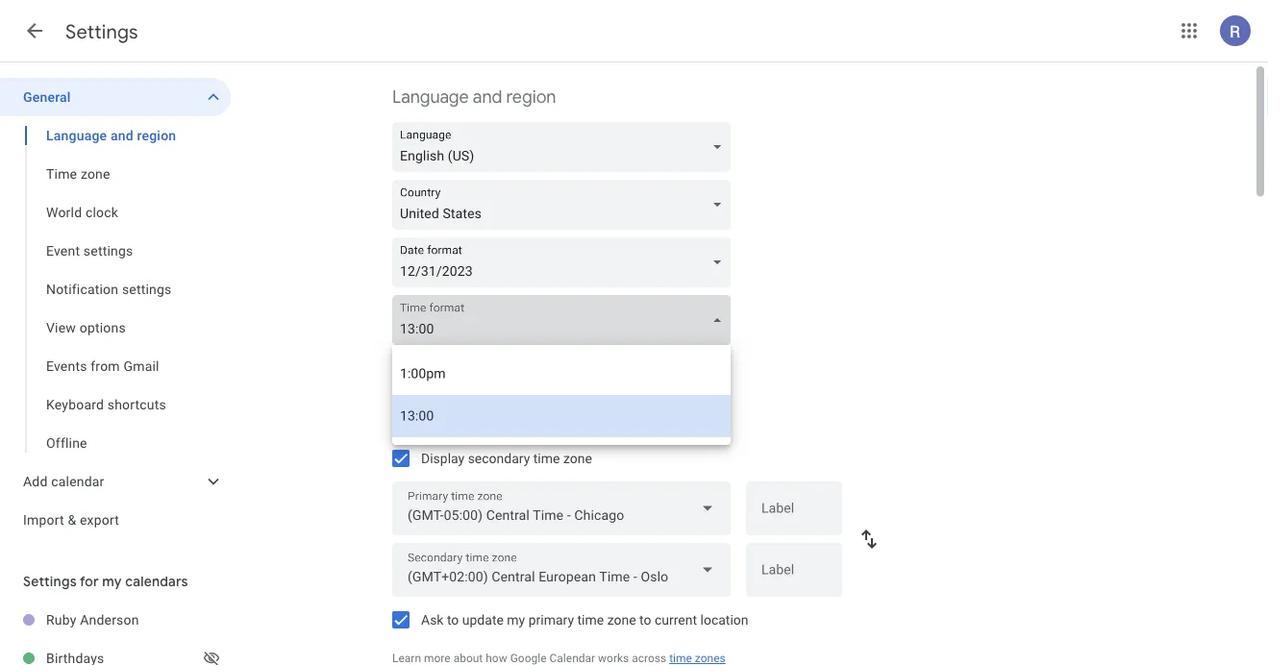 Task type: describe. For each thing, give the bounding box(es) containing it.
notification settings
[[46, 281, 172, 297]]

1 vertical spatial language and region
[[46, 127, 176, 143]]

world
[[46, 204, 82, 220]]

0 vertical spatial time
[[534, 451, 560, 467]]

time zone inside "group"
[[46, 166, 110, 182]]

region inside "group"
[[137, 127, 176, 143]]

0 horizontal spatial time
[[46, 166, 77, 182]]

1 horizontal spatial time zone
[[392, 411, 472, 433]]

13:00 option
[[392, 395, 731, 438]]

1 horizontal spatial language
[[392, 86, 469, 108]]

for
[[80, 573, 99, 591]]

time format list box
[[392, 345, 731, 445]]

1 vertical spatial time
[[578, 612, 604, 628]]

1 horizontal spatial and
[[473, 86, 502, 108]]

birthdays tree item
[[0, 640, 231, 666]]

import & export
[[23, 512, 119, 528]]

settings for notification settings
[[122, 281, 172, 297]]

event
[[46, 243, 80, 259]]

update
[[463, 612, 504, 628]]

and inside "group"
[[111, 127, 134, 143]]

settings for event settings
[[84, 243, 133, 259]]

0 horizontal spatial language
[[46, 127, 107, 143]]

Label for secondary time zone. text field
[[762, 564, 827, 591]]

general tree item
[[0, 78, 231, 116]]

zone left current
[[608, 612, 636, 628]]

gmail
[[124, 358, 159, 374]]

ruby
[[46, 612, 77, 628]]

view
[[46, 320, 76, 336]]

calendar
[[51, 474, 104, 490]]

go back image
[[23, 19, 46, 42]]

calendars
[[125, 573, 188, 591]]

2 to from the left
[[640, 612, 652, 628]]

world clock
[[46, 204, 118, 220]]

ask
[[421, 612, 444, 628]]

display secondary time zone
[[421, 451, 592, 467]]

settings for settings
[[65, 19, 138, 44]]

options
[[80, 320, 126, 336]]

from
[[91, 358, 120, 374]]

shortcuts
[[108, 397, 166, 413]]

settings for my calendars
[[23, 573, 188, 591]]

1 to from the left
[[447, 612, 459, 628]]

general
[[23, 89, 71, 105]]

1:00pm option
[[392, 353, 731, 395]]



Task type: vqa. For each thing, say whether or not it's contained in the screenshot.
Label for secondary time zone. text box
yes



Task type: locate. For each thing, give the bounding box(es) containing it.
settings for settings for my calendars
[[23, 573, 77, 591]]

settings for my calendars tree
[[0, 601, 231, 666]]

time zone up display on the left bottom of the page
[[392, 411, 472, 433]]

settings up notification settings in the left of the page
[[84, 243, 133, 259]]

0 vertical spatial language
[[392, 86, 469, 108]]

0 horizontal spatial time
[[534, 451, 560, 467]]

1 vertical spatial region
[[137, 127, 176, 143]]

secondary
[[468, 451, 530, 467]]

1 horizontal spatial time
[[578, 612, 604, 628]]

0 vertical spatial settings
[[84, 243, 133, 259]]

add
[[23, 474, 48, 490]]

my
[[102, 573, 122, 591], [507, 612, 525, 628]]

group containing language and region
[[0, 116, 231, 463]]

to
[[447, 612, 459, 628], [640, 612, 652, 628]]

language and region
[[392, 86, 556, 108], [46, 127, 176, 143]]

0 horizontal spatial region
[[137, 127, 176, 143]]

1 vertical spatial settings
[[23, 573, 77, 591]]

settings left for
[[23, 573, 77, 591]]

0 vertical spatial time
[[46, 166, 77, 182]]

offline
[[46, 435, 87, 451]]

settings up general tree item at the top left of the page
[[65, 19, 138, 44]]

and
[[473, 86, 502, 108], [111, 127, 134, 143]]

primary
[[529, 612, 574, 628]]

region
[[506, 86, 556, 108], [137, 127, 176, 143]]

settings
[[84, 243, 133, 259], [122, 281, 172, 297]]

time zone up world clock
[[46, 166, 110, 182]]

0 vertical spatial region
[[506, 86, 556, 108]]

time
[[534, 451, 560, 467], [578, 612, 604, 628]]

events
[[46, 358, 87, 374]]

0 vertical spatial my
[[102, 573, 122, 591]]

0 vertical spatial time zone
[[46, 166, 110, 182]]

display
[[421, 451, 465, 467]]

ruby anderson tree item
[[0, 601, 231, 640]]

keyboard shortcuts
[[46, 397, 166, 413]]

zone inside "group"
[[81, 166, 110, 182]]

1 vertical spatial time zone
[[392, 411, 472, 433]]

my right for
[[102, 573, 122, 591]]

swap time zones image
[[858, 528, 881, 551]]

location
[[701, 612, 749, 628]]

0 horizontal spatial my
[[102, 573, 122, 591]]

time zone
[[46, 166, 110, 182], [392, 411, 472, 433]]

1 horizontal spatial to
[[640, 612, 652, 628]]

clock
[[86, 204, 118, 220]]

0 horizontal spatial time zone
[[46, 166, 110, 182]]

zone
[[81, 166, 110, 182], [434, 411, 472, 433], [564, 451, 592, 467], [608, 612, 636, 628]]

events from gmail
[[46, 358, 159, 374]]

1 vertical spatial my
[[507, 612, 525, 628]]

ruby anderson
[[46, 612, 139, 628]]

settings
[[65, 19, 138, 44], [23, 573, 77, 591]]

language
[[392, 86, 469, 108], [46, 127, 107, 143]]

keyboard
[[46, 397, 104, 413]]

1 vertical spatial time
[[392, 411, 430, 433]]

1 vertical spatial language
[[46, 127, 107, 143]]

zone up clock
[[81, 166, 110, 182]]

0 vertical spatial settings
[[65, 19, 138, 44]]

0 horizontal spatial language and region
[[46, 127, 176, 143]]

export
[[80, 512, 119, 528]]

zone up display on the left bottom of the page
[[434, 411, 472, 433]]

1 vertical spatial and
[[111, 127, 134, 143]]

time up world
[[46, 166, 77, 182]]

1 horizontal spatial region
[[506, 86, 556, 108]]

settings heading
[[65, 19, 138, 44]]

group
[[0, 116, 231, 463]]

view options
[[46, 320, 126, 336]]

1 vertical spatial settings
[[122, 281, 172, 297]]

1 horizontal spatial time
[[392, 411, 430, 433]]

time down 13:00 option on the bottom
[[534, 451, 560, 467]]

event settings
[[46, 243, 133, 259]]

0 vertical spatial language and region
[[392, 86, 556, 108]]

to right ask
[[447, 612, 459, 628]]

tree
[[0, 78, 231, 540]]

time right the "primary"
[[578, 612, 604, 628]]

to left current
[[640, 612, 652, 628]]

notification
[[46, 281, 119, 297]]

anderson
[[80, 612, 139, 628]]

import
[[23, 512, 64, 528]]

0 vertical spatial and
[[473, 86, 502, 108]]

ask to update my primary time zone to current location
[[421, 612, 749, 628]]

1 horizontal spatial language and region
[[392, 86, 556, 108]]

add calendar
[[23, 474, 104, 490]]

time
[[46, 166, 77, 182], [392, 411, 430, 433]]

tree containing general
[[0, 78, 231, 540]]

settings up options
[[122, 281, 172, 297]]

Label for primary time zone. text field
[[762, 502, 827, 529]]

&
[[68, 512, 76, 528]]

None field
[[392, 122, 739, 172], [392, 180, 739, 230], [392, 238, 739, 288], [392, 295, 739, 345], [392, 482, 731, 536], [392, 544, 731, 597], [392, 122, 739, 172], [392, 180, 739, 230], [392, 238, 739, 288], [392, 295, 739, 345], [392, 482, 731, 536], [392, 544, 731, 597]]

1 horizontal spatial my
[[507, 612, 525, 628]]

my right update
[[507, 612, 525, 628]]

zone down 13:00 option on the bottom
[[564, 451, 592, 467]]

current
[[655, 612, 698, 628]]

0 horizontal spatial and
[[111, 127, 134, 143]]

time up display on the left bottom of the page
[[392, 411, 430, 433]]

0 horizontal spatial to
[[447, 612, 459, 628]]



